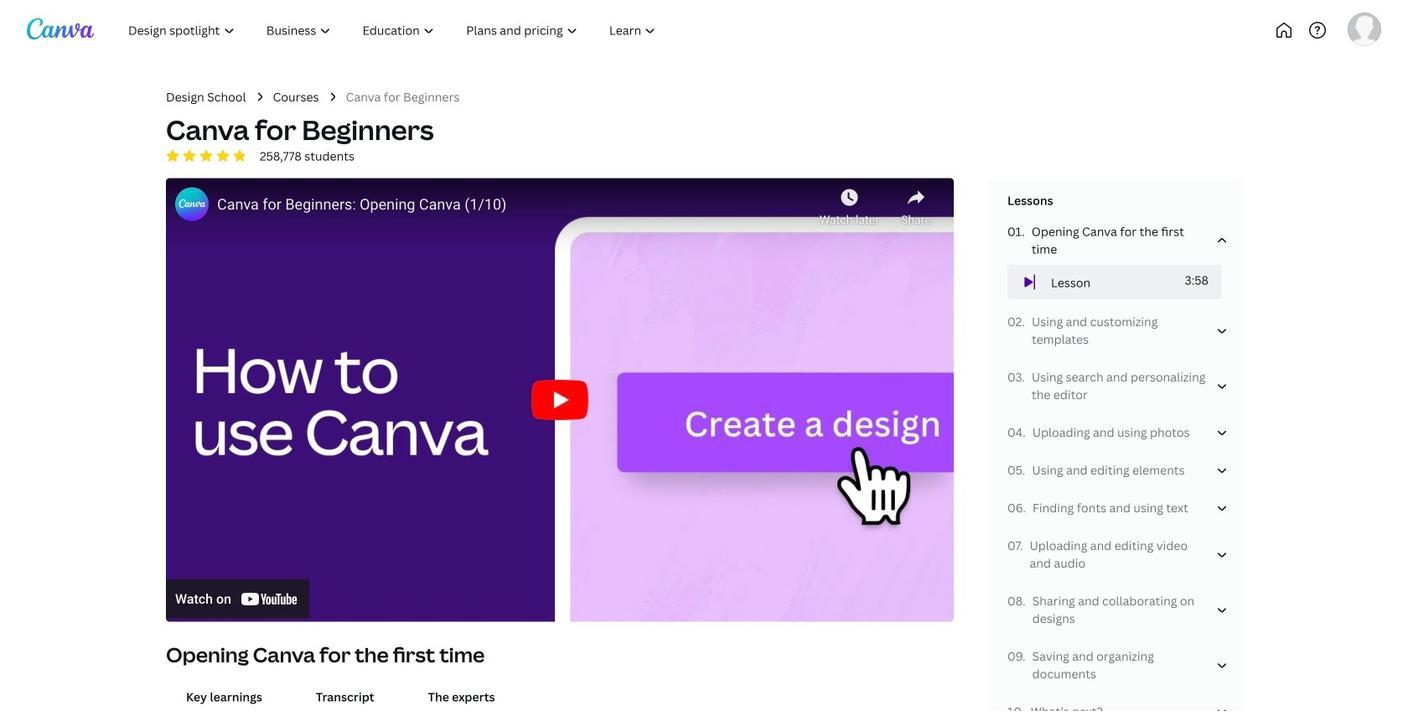 Task type: vqa. For each thing, say whether or not it's contained in the screenshot.
Layers
no



Task type: locate. For each thing, give the bounding box(es) containing it.
top level navigation element
[[114, 13, 727, 47]]



